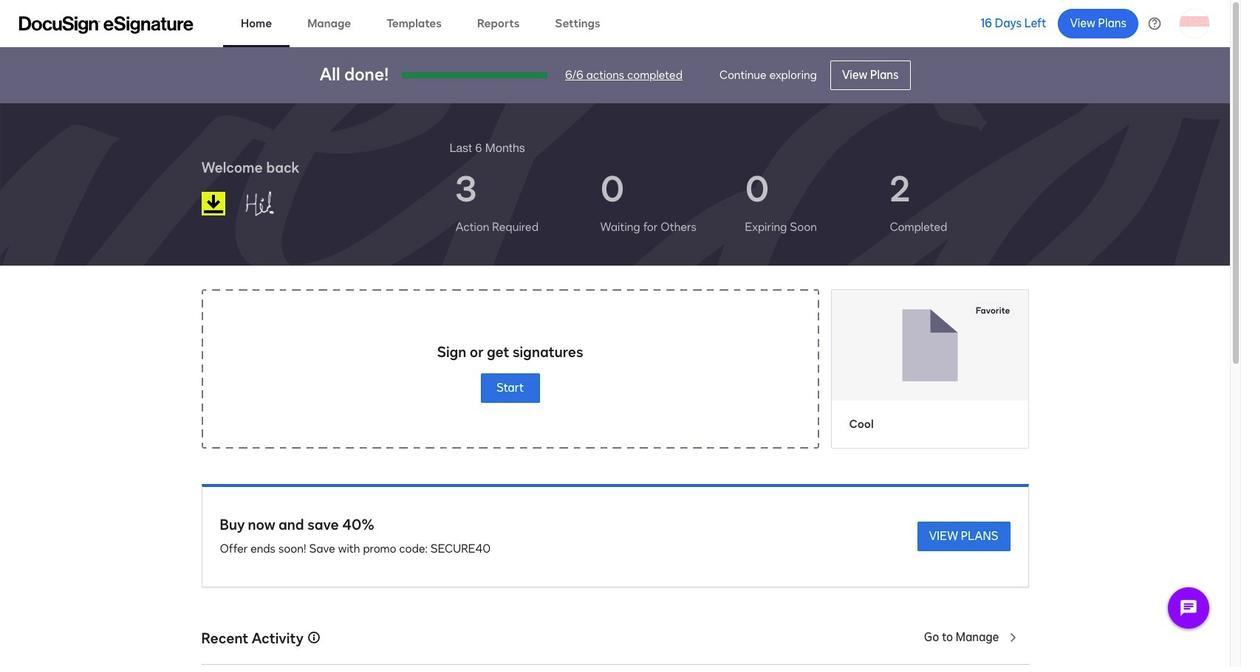 Task type: locate. For each thing, give the bounding box(es) containing it.
heading
[[450, 139, 525, 157]]

list
[[450, 157, 1029, 248]]



Task type: describe. For each thing, give the bounding box(es) containing it.
your uploaded profile image image
[[1180, 8, 1209, 38]]

docusign esignature image
[[19, 16, 194, 34]]

docusignlogo image
[[201, 192, 225, 216]]

generic name image
[[238, 185, 314, 223]]

use cool image
[[831, 290, 1028, 401]]



Task type: vqa. For each thing, say whether or not it's contained in the screenshot.
3rd the Need to Sign ICON from the bottom
no



